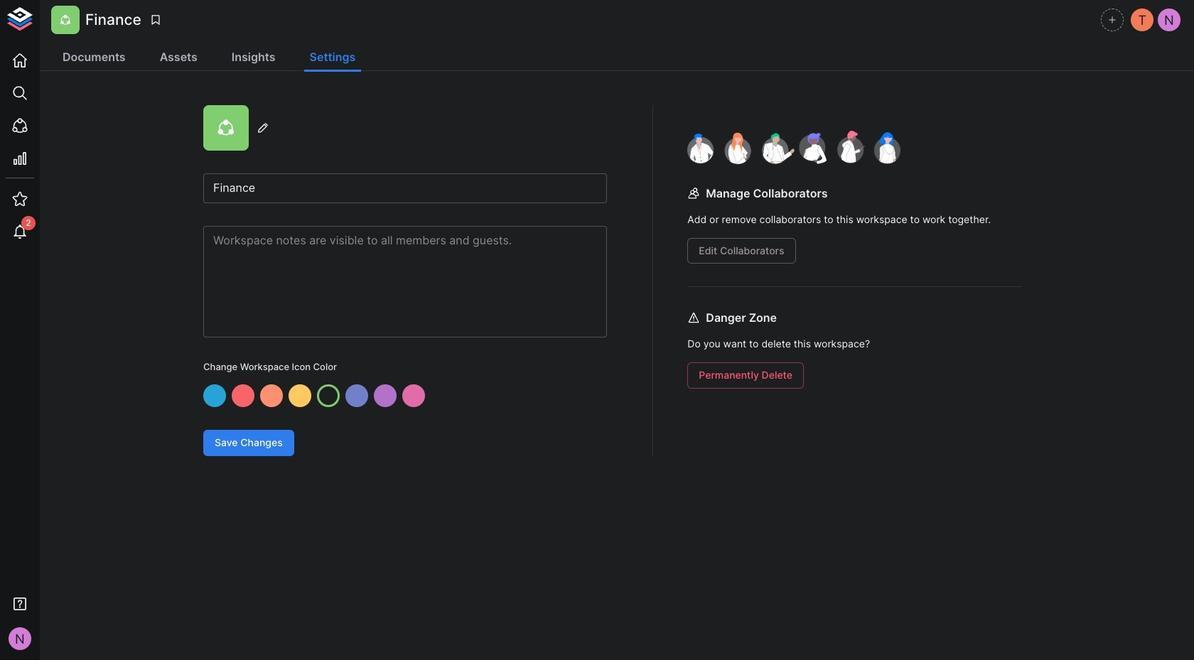 Task type: describe. For each thing, give the bounding box(es) containing it.
bookmark image
[[149, 14, 162, 26]]

Workspace notes are visible to all members and guests. text field
[[203, 226, 607, 338]]



Task type: locate. For each thing, give the bounding box(es) containing it.
Workspace Name text field
[[203, 174, 607, 203]]



Task type: vqa. For each thing, say whether or not it's contained in the screenshot.
job within the Tim Burton created Job Description Template document 2 weeks ago
no



